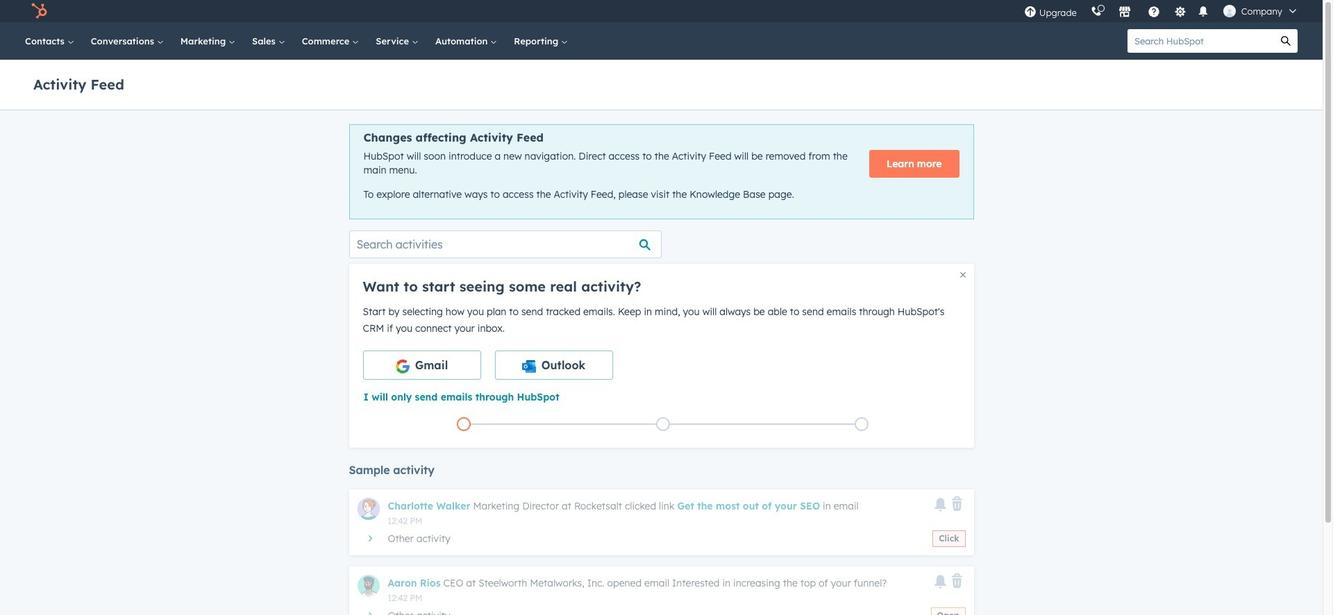 Task type: vqa. For each thing, say whether or not it's contained in the screenshot.
'tab list' containing Properties (171)
no



Task type: describe. For each thing, give the bounding box(es) containing it.
Search activities search field
[[349, 230, 662, 258]]

close image
[[960, 272, 966, 278]]

onboarding.steps.finalstep.title image
[[859, 421, 866, 429]]



Task type: locate. For each thing, give the bounding box(es) containing it.
jacob simon image
[[1224, 5, 1236, 17]]

None checkbox
[[363, 351, 481, 380], [495, 351, 613, 380], [363, 351, 481, 380], [495, 351, 613, 380]]

list
[[364, 415, 962, 434]]

menu
[[1017, 0, 1307, 22]]

marketplaces image
[[1119, 6, 1131, 19]]

Search HubSpot search field
[[1128, 29, 1275, 53]]

onboarding.steps.sendtrackedemailingmail.title image
[[660, 421, 666, 429]]



